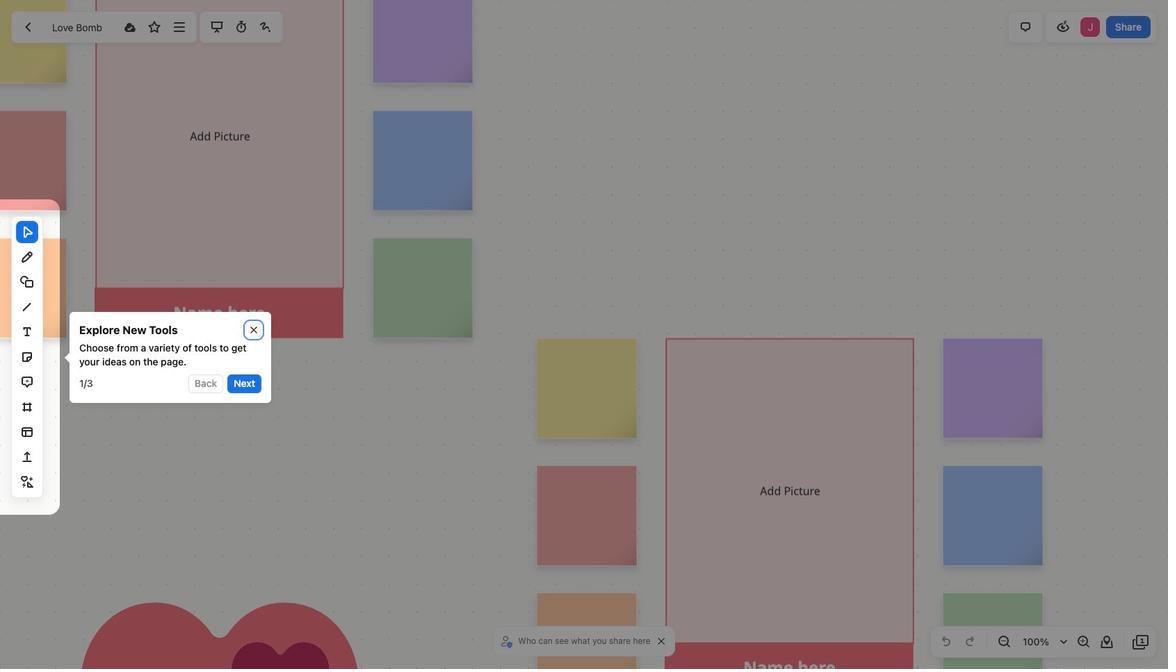 Task type: vqa. For each thing, say whether or not it's contained in the screenshot.
Upgrade today "link"
no



Task type: describe. For each thing, give the bounding box(es) containing it.
timer image
[[233, 19, 249, 35]]

Document name text field
[[42, 16, 117, 38]]

star this whiteboard image
[[146, 19, 163, 35]]

dashboard image
[[20, 19, 37, 35]]

explore new tools element
[[79, 322, 178, 339]]

zoom in image
[[1075, 634, 1092, 651]]

pages image
[[1133, 634, 1149, 651]]

presentation image
[[208, 19, 225, 35]]

comment panel image
[[1017, 19, 1034, 35]]



Task type: locate. For each thing, give the bounding box(es) containing it.
choose from a variety of tools to get your ideas on the page. element
[[79, 341, 261, 369]]

tooltip
[[60, 312, 271, 403]]

laser image
[[257, 19, 274, 35]]

list item
[[1079, 16, 1101, 38]]

1 horizontal spatial close image
[[658, 638, 665, 645]]

list
[[1079, 16, 1101, 38]]

1 vertical spatial close image
[[658, 638, 665, 645]]

zoom out image
[[996, 634, 1012, 651]]

0 horizontal spatial close image
[[250, 327, 257, 334]]

close image
[[250, 327, 257, 334], [658, 638, 665, 645]]

0 vertical spatial close image
[[250, 327, 257, 334]]

more options image
[[171, 19, 187, 35]]



